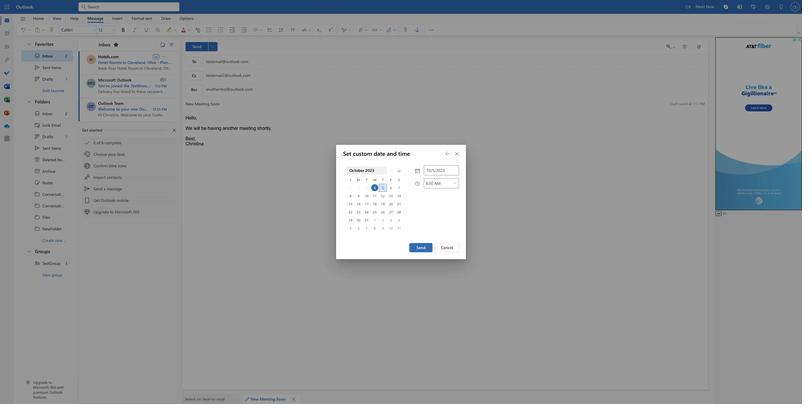 Task type: locate. For each thing, give the bounding box(es) containing it.
1 sent from the top
[[42, 65, 50, 70]]

 tree item up add
[[21, 73, 73, 85]]

october
[[349, 168, 364, 173], [343, 174, 357, 179]]

send left a
[[93, 186, 102, 192]]

365 for upgrade to microsoft 365
[[133, 209, 139, 215]]

2  sent items from the top
[[34, 145, 61, 151]]

ad
[[154, 55, 158, 59], [717, 212, 721, 216]]

drafts up add favorite tree item
[[42, 76, 53, 82]]

 sent items for first  tree item
[[34, 65, 61, 70]]

get started
[[82, 128, 102, 133]]

1 vertical spatial sent
[[42, 146, 50, 151]]

1  inbox from the top
[[34, 53, 53, 59]]

To text field
[[206, 59, 705, 65]]

meet
[[696, 4, 705, 9]]

get
[[82, 128, 88, 133], [93, 198, 100, 203]]

1 s from the left
[[350, 178, 351, 182]]

set custom date and time heading
[[336, 145, 466, 163]]

favorites tree item
[[21, 39, 73, 50]]

 down message button
[[93, 28, 96, 32]]

you've
[[98, 83, 110, 89]]

0 horizontal spatial time
[[109, 163, 117, 169]]

1 vertical spatial 9
[[382, 226, 384, 231]]

1 vertical spatial  button
[[290, 396, 298, 404]]

0 vertical spatial  inbox
[[34, 53, 53, 59]]

0 vertical spatial pm
[[162, 84, 167, 88]]

1 vertical spatial 
[[34, 145, 40, 151]]

8 button
[[347, 193, 354, 200], [371, 225, 378, 232]]

s right 5,
[[350, 178, 351, 182]]

0 vertical spatial october
[[349, 168, 364, 173]]

of
[[97, 140, 100, 146]]

drafts down  junk email
[[42, 134, 53, 140]]

help button
[[66, 14, 83, 23]]

choose your look
[[93, 152, 125, 157]]

upgrade inside message list no conversations selected list box
[[93, 209, 109, 215]]

 for  files
[[34, 215, 40, 220]]

0 horizontal spatial get
[[82, 128, 88, 133]]

inbox left 
[[99, 41, 111, 47]]

1 horizontal spatial 7
[[398, 186, 400, 190]]

sent
[[42, 65, 50, 70], [42, 146, 50, 151]]

0 horizontal spatial 6 button
[[355, 225, 362, 232]]

1 vertical spatial new
[[250, 397, 259, 403]]

group down  testgroup
[[52, 273, 62, 278]]

 for favorites tree item
[[27, 42, 31, 46]]

drafts inside favorites tree
[[42, 76, 53, 82]]

7 button down 31
[[363, 225, 370, 232]]

1 horizontal spatial 7 button
[[396, 185, 403, 192]]

at
[[689, 101, 692, 106]]

8 up 15
[[350, 194, 352, 199]]

 left groups
[[27, 249, 31, 254]]

group inside message list no conversations selected list box
[[150, 83, 162, 89]]

1 vertical spatial drafts
[[42, 134, 53, 140]]

7 down 31
[[366, 226, 368, 231]]

outlook right 'premium'
[[49, 390, 63, 395]]

1 vertical spatial 2
[[65, 111, 67, 116]]

4  tree item from the top
[[21, 223, 73, 235]]

 inside set custom date and time document
[[455, 152, 459, 156]]

account
[[164, 106, 179, 112]]


[[34, 169, 40, 174]]

look
[[117, 152, 125, 157]]

subscript image
[[315, 27, 327, 33]]

1 vertical spatial items
[[51, 146, 61, 151]]

 tree item
[[21, 154, 73, 166]]

ad left set your advertising preferences image
[[717, 212, 721, 216]]

1 vertical spatial 
[[34, 157, 40, 163]]

8 for 8 button to the bottom
[[374, 226, 376, 231]]

2 inside button
[[382, 218, 384, 223]]

 button
[[452, 179, 458, 188]]

 tree item
[[21, 189, 80, 200], [21, 200, 73, 212], [21, 212, 73, 223], [21, 223, 73, 235]]

microsoft up features
[[33, 386, 49, 390]]

1 horizontal spatial 
[[682, 44, 687, 49]]

left-rail-appbar navigation
[[1, 14, 13, 133]]

message
[[87, 15, 103, 21]]

0 vertical spatial  drafts
[[34, 76, 53, 82]]

 tree item
[[21, 119, 73, 131]]


[[397, 169, 401, 173]]

26 button
[[379, 209, 386, 216]]

Select a conversation checkbox
[[87, 79, 98, 88]]

to inside upgrade to microsoft 365 with premium outlook features
[[49, 381, 52, 386]]

to down get outlook mobile
[[110, 209, 114, 215]]

upgrade up 'premium'
[[33, 381, 48, 386]]

0 vertical spatial 8
[[350, 194, 352, 199]]

hotels.com
[[98, 54, 119, 59]]

7 button up 14 button
[[396, 185, 403, 192]]

 tree item up junk
[[21, 108, 73, 119]]

2023 up tuesday "element"
[[365, 168, 374, 173]]

1 inside tree
[[66, 134, 67, 140]]

11 down 28
[[397, 226, 401, 231]]

1 inside button
[[374, 218, 376, 223]]

will
[[194, 126, 200, 131]]

 button inside favorites tree item
[[24, 39, 34, 49]]

cell
[[379, 184, 387, 192]]

 tree item down 'notes'
[[21, 189, 80, 200]]

0 horizontal spatial send
[[93, 186, 102, 192]]

create new folder
[[42, 238, 74, 243]]

 button inside folders tree item
[[24, 96, 34, 107]]

1 horizontal spatial new
[[250, 397, 259, 403]]

hotel rooms in cleveland, ohio - plans change. book cancellable
[[98, 60, 218, 65]]

new
[[131, 106, 138, 112], [55, 238, 62, 243]]

6 right 5 at the left of the page
[[358, 226, 360, 231]]

8 button up 15
[[347, 193, 354, 200]]

new inside message list no conversations selected list box
[[131, 106, 138, 112]]

2023 down sunday element
[[343, 185, 351, 190]]

1 for  tree item inside the tree
[[66, 134, 67, 140]]

deleted
[[42, 157, 56, 163]]

1 vertical spatial  tree item
[[21, 131, 73, 143]]

 sent items inside favorites tree
[[34, 65, 61, 70]]

 inside favorites tree item
[[27, 42, 31, 46]]

0 horizontal spatial 7
[[366, 226, 368, 231]]

6 right of
[[101, 140, 104, 146]]

items inside favorites tree
[[51, 65, 61, 70]]

date inside selected date october 5, 2023
[[343, 169, 351, 174]]

10 button
[[363, 193, 370, 200], [388, 225, 394, 232]]

get right 
[[93, 198, 100, 203]]

1 vertical spatial inbox
[[42, 53, 53, 59]]

 button inside groups tree item
[[24, 246, 34, 257]]

 tree item down files
[[21, 223, 73, 235]]

testgroup right the
[[131, 83, 149, 89]]

 button left "folders"
[[24, 96, 34, 107]]

1 vertical spatial upgrade
[[33, 381, 48, 386]]

to for welcome to your new outlook.com account
[[116, 106, 120, 112]]

s
[[350, 178, 351, 182], [398, 178, 400, 182]]

2  from the top
[[34, 203, 40, 209]]

2  from the top
[[34, 111, 40, 117]]

1 horizontal spatial 8 button
[[371, 225, 378, 232]]

powerpoint image
[[4, 111, 10, 116]]

2 up  tree item
[[65, 111, 67, 116]]

 up  files
[[34, 203, 40, 209]]


[[34, 53, 40, 59], [34, 111, 40, 117]]

 left "folders"
[[27, 99, 31, 104]]

1 horizontal spatial testgroup
[[131, 83, 149, 89]]

18 button
[[371, 201, 378, 208]]

 button
[[117, 25, 129, 35]]

pm right 12:53
[[162, 107, 167, 112]]


[[160, 77, 166, 83]]

 inside tree item
[[34, 157, 40, 163]]

4
[[374, 186, 376, 190], [398, 218, 400, 223]]

 inside tree
[[34, 111, 40, 117]]

0 vertical spatial 10 button
[[363, 193, 370, 200]]

message list section
[[78, 37, 218, 405]]

9 button down the 2 button
[[379, 225, 386, 232]]

2  tree item from the top
[[21, 143, 73, 154]]

pm right the 1:11
[[700, 101, 705, 106]]

1 vertical spatial 4
[[398, 218, 400, 223]]

1 down  tree item
[[66, 134, 67, 140]]

send inside button
[[416, 245, 426, 251]]

cancel
[[441, 245, 453, 251]]

message list no conversations selected list box
[[78, 51, 218, 405]]

0 horizontal spatial 2023
[[343, 185, 351, 190]]

8 button down the 1 button
[[371, 225, 378, 232]]

m
[[357, 178, 360, 182]]

0 vertical spatial 
[[34, 53, 40, 59]]

 inside folders tree item
[[27, 99, 31, 104]]

4 button down 28 'button'
[[396, 217, 403, 224]]

1 horizontal spatial 10 button
[[388, 225, 394, 232]]

1 for   tree item
[[66, 76, 67, 82]]


[[34, 122, 40, 128]]

4 inside 4 cell
[[374, 186, 376, 190]]

 button for favorites
[[24, 39, 34, 49]]

2  tree item from the top
[[21, 108, 73, 119]]

send left cancel
[[416, 245, 426, 251]]

1 right  testgroup
[[66, 261, 67, 266]]

0 vertical spatial 
[[682, 44, 687, 49]]

 inside tree
[[34, 134, 40, 140]]

1 horizontal spatial 365
[[133, 209, 139, 215]]

20 button
[[388, 201, 394, 208]]

7 button
[[396, 185, 403, 192], [363, 225, 370, 232]]

group inside tree item
[[52, 273, 62, 278]]

Select a date text field
[[424, 166, 459, 175]]

 sent items for 1st  tree item from the bottom of the set custom date and time application
[[34, 145, 61, 151]]

1  from the top
[[34, 192, 40, 197]]

0 vertical spatial inbox
[[99, 41, 111, 47]]

team
[[114, 101, 124, 106]]

draft saved at 1:11 pm
[[670, 101, 705, 106]]

1 horizontal spatial new
[[131, 106, 138, 112]]

0 horizontal spatial 4
[[374, 186, 376, 190]]

 button
[[92, 26, 97, 34], [111, 26, 115, 34], [24, 39, 34, 49], [24, 96, 34, 107], [24, 246, 34, 257]]

 inbox down 'favorites'
[[34, 53, 53, 59]]

1  drafts from the top
[[34, 76, 53, 82]]

1 t from the left
[[366, 178, 368, 182]]

 left files
[[34, 215, 40, 220]]

outlook link
[[16, 0, 33, 14]]

 tree item
[[21, 50, 73, 62], [21, 108, 73, 119]]

10 up the 17
[[365, 194, 369, 199]]

0 horizontal spatial  button
[[290, 396, 298, 404]]

 right 
[[672, 46, 676, 49]]

1 horizontal spatial your
[[121, 106, 130, 112]]

2 for second  tree item from the bottom of the set custom date and time application
[[65, 53, 67, 59]]

2 inside favorites tree
[[65, 53, 67, 59]]

s for sunday element
[[350, 178, 351, 182]]

1 vertical spatial 7
[[366, 226, 368, 231]]

2 down favorites tree item
[[65, 53, 67, 59]]

1 horizontal spatial get
[[93, 198, 100, 203]]

365 inside upgrade to microsoft 365 with premium outlook features
[[50, 386, 56, 390]]

microsoft inside upgrade to microsoft 365 with premium outlook features
[[33, 386, 49, 390]]

set your advertising preferences image
[[723, 211, 728, 216]]

microsoft down the mobile at the left
[[115, 209, 132, 215]]

 tree item up deleted
[[21, 143, 73, 154]]

1  sent items from the top
[[34, 65, 61, 70]]

outlook up 
[[16, 4, 33, 10]]

 notes
[[34, 180, 53, 186]]

get for get outlook mobile
[[93, 198, 100, 203]]

 button left 'favorites'
[[24, 39, 34, 49]]

0 vertical spatial drafts
[[42, 76, 53, 82]]

time inside heading
[[398, 150, 410, 158]]

1 vertical spatial 7 button
[[363, 225, 370, 232]]

2 t from the left
[[382, 178, 384, 182]]

0 vertical spatial date
[[374, 150, 385, 158]]

1 vertical spatial 6 button
[[355, 225, 362, 232]]

1 vertical spatial 10
[[389, 226, 393, 231]]

4 down w
[[374, 186, 376, 190]]

new inside tree item
[[42, 273, 50, 278]]

3  from the top
[[34, 215, 40, 220]]

1:12 pm
[[155, 84, 167, 88]]

drafts for 
[[42, 134, 53, 140]]

1 vertical spatial  tree item
[[21, 108, 73, 119]]

 for the topmost  button
[[455, 152, 459, 156]]

 tree item down 'favorites'
[[21, 50, 73, 62]]

0 horizontal spatial date
[[343, 169, 351, 174]]

0 vertical spatial items
[[51, 65, 61, 70]]

0 horizontal spatial 10
[[365, 194, 369, 199]]

0 vertical spatial  tree item
[[21, 73, 73, 85]]

0 vertical spatial 
[[455, 152, 459, 156]]

17
[[365, 202, 369, 207]]

 inside favorites tree
[[34, 76, 40, 82]]

0 of 6 complete
[[93, 140, 121, 146]]

inbox
[[99, 41, 111, 47], [42, 53, 53, 59], [42, 111, 52, 116]]

1 vertical spatial  tree item
[[21, 143, 73, 154]]

 drafts up add
[[34, 76, 53, 82]]

t
[[366, 178, 368, 182], [382, 178, 384, 182]]

2 left '3' "button"
[[382, 218, 384, 223]]

upgrade inside upgrade to microsoft 365 with premium outlook features
[[33, 381, 48, 386]]

2 drafts from the top
[[42, 134, 53, 140]]

to for upgrade to microsoft 365 with premium outlook features
[[49, 381, 52, 386]]

1 horizontal spatial 6
[[358, 226, 360, 231]]

0 vertical spatial  button
[[452, 149, 462, 159]]

2 inside tree
[[65, 111, 67, 116]]

7 up 14 button
[[398, 186, 400, 190]]

1 vertical spatial 2023
[[343, 185, 351, 190]]

 for 
[[34, 134, 40, 140]]

microsoft for upgrade to microsoft 365
[[115, 209, 132, 215]]

2  tree item from the top
[[21, 200, 73, 212]]

 up 
[[34, 157, 40, 163]]

group down hotel rooms in cleveland, ohio - plans change. book cancellable
[[150, 83, 162, 89]]

 down 'favorites'
[[34, 65, 40, 70]]

t inside thursday 'element'
[[382, 178, 384, 182]]

inbox down favorites tree item
[[42, 53, 53, 59]]

 inside button
[[682, 44, 687, 49]]

t inside tuesday "element"
[[366, 178, 368, 182]]

0 vertical spatial 10
[[365, 194, 369, 199]]

get left the started on the left of page
[[82, 128, 88, 133]]

 for 
[[34, 76, 40, 82]]

0 vertical spatial 
[[34, 65, 40, 70]]

draw
[[161, 15, 171, 21]]

 up  tree item
[[34, 145, 40, 151]]

decrease indent image
[[229, 27, 241, 33]]


[[155, 27, 161, 33]]

0 vertical spatial 
[[34, 76, 40, 82]]

1 vertical spatial microsoft
[[115, 209, 132, 215]]

 down  files
[[34, 226, 40, 232]]

0 vertical spatial 6 button
[[388, 185, 394, 192]]

1 vertical spatial date
[[343, 169, 351, 174]]

testgroup inside message list no conversations selected list box
[[131, 83, 149, 89]]

1 horizontal spatial upgrade
[[93, 209, 109, 215]]

 tree item
[[21, 62, 73, 73], [21, 143, 73, 154]]

book
[[187, 60, 196, 65]]

1  from the top
[[34, 65, 40, 70]]

t right wednesday element
[[382, 178, 384, 182]]

0 horizontal spatial 4 button
[[371, 185, 378, 192]]

2023 inside button
[[365, 168, 374, 173]]

1 vertical spatial october
[[343, 174, 357, 179]]

2  drafts from the top
[[34, 134, 53, 140]]

time right and
[[398, 150, 410, 158]]

sent inside favorites tree
[[42, 65, 50, 70]]

8 for topmost 8 button
[[350, 194, 352, 199]]

9 up "16" button
[[358, 194, 360, 199]]

new inside tree item
[[55, 238, 62, 243]]

0 horizontal spatial group
[[52, 273, 62, 278]]

t right "m"
[[366, 178, 368, 182]]

 inside reading pane main content
[[292, 398, 296, 402]]

3  tree item from the top
[[21, 212, 73, 223]]

9 for the bottommost 9 button
[[382, 226, 384, 231]]

upgrade right 
[[93, 209, 109, 215]]

set custom date and time dialog
[[0, 0, 802, 405]]

include group
[[355, 24, 397, 36]]

items inside  deleted items
[[57, 157, 67, 163]]

upgrade
[[93, 209, 109, 215], [33, 381, 48, 386]]

9 down the 2 button
[[382, 226, 384, 231]]

drafts inside tree
[[42, 134, 53, 140]]

11 button left 12 button at the top left of page
[[371, 193, 378, 200]]

more apps image
[[4, 136, 10, 142]]

4  from the top
[[34, 226, 40, 232]]

files
[[42, 215, 50, 220]]

0 horizontal spatial 9
[[358, 194, 360, 199]]

your down team
[[121, 106, 130, 112]]

superscript image
[[327, 27, 338, 33]]

2  from the top
[[34, 134, 40, 140]]

Add a subject text field
[[182, 99, 665, 108]]

1 inside favorites tree
[[66, 76, 67, 82]]

2 horizontal spatial 6
[[390, 186, 392, 190]]

send a message
[[93, 186, 122, 192]]

1 vertical spatial 
[[34, 111, 40, 117]]

1 vertical spatial 9 button
[[379, 225, 386, 232]]

3 button
[[388, 217, 394, 224]]

testgroup inside  testgroup
[[42, 261, 60, 266]]

reading pane main content
[[180, 36, 714, 405]]

tab list containing home
[[29, 14, 198, 23]]

 button
[[452, 149, 462, 159], [290, 396, 298, 404]]

choose
[[93, 152, 107, 157]]

4 button down w
[[371, 185, 378, 192]]

1 inside  tree item
[[66, 261, 67, 266]]

1 drafts from the top
[[42, 76, 53, 82]]

basic text group
[[60, 24, 338, 36]]

0 horizontal spatial 365
[[50, 386, 56, 390]]

set custom date and time document
[[0, 0, 802, 405]]

0 vertical spatial sent
[[42, 65, 50, 70]]

 inbox inside tree
[[34, 111, 52, 117]]

2 vertical spatial inbox
[[42, 111, 52, 116]]

10 button up the 17
[[363, 193, 370, 200]]

import contacts
[[93, 175, 122, 180]]

1 horizontal spatial  button
[[452, 149, 462, 159]]

format text
[[132, 15, 152, 21]]

 left 'favorites'
[[27, 42, 31, 46]]

 button down message button
[[92, 26, 97, 34]]

new right the 
[[250, 397, 259, 403]]

4 down 28 'button'
[[398, 218, 400, 223]]

 conversation history
[[34, 192, 80, 197]]

 tree item
[[21, 73, 73, 85], [21, 131, 73, 143]]

6 button right 5 at the left of the page
[[355, 225, 362, 232]]

archive
[[42, 169, 56, 174]]

 drafts inside favorites tree
[[34, 76, 53, 82]]

21
[[397, 202, 401, 207]]

 button
[[275, 25, 287, 35]]

cc
[[192, 73, 196, 78]]

tab list inside set custom date and time application
[[29, 14, 198, 23]]

1  tree item from the top
[[21, 50, 73, 62]]

1 up add favorite tree item
[[66, 76, 67, 82]]

date up sunday element
[[343, 169, 351, 174]]

 tree item for 
[[21, 131, 73, 143]]

tab list
[[29, 14, 198, 23]]

 tree item up files
[[21, 200, 73, 212]]

send for send
[[416, 245, 426, 251]]

2  inbox from the top
[[34, 111, 52, 117]]

 inbox inside favorites tree
[[34, 53, 53, 59]]

Message body, press Alt+F10 to exit text field
[[186, 116, 705, 196]]

1 horizontal spatial 11 button
[[396, 225, 403, 232]]

 button left 
[[111, 26, 115, 34]]

to left read
[[212, 397, 215, 403]]

 tree item for 
[[21, 73, 73, 85]]

 right  
[[682, 44, 687, 49]]

0 vertical spatial microsoft
[[98, 77, 116, 83]]

0 vertical spatial 2
[[65, 53, 67, 59]]

pm down 
[[162, 84, 167, 88]]

2 vertical spatial 6
[[358, 226, 360, 231]]

 tree item down junk
[[21, 131, 73, 143]]


[[415, 169, 420, 174]]

6 down the friday 'element'
[[390, 186, 392, 190]]

1 vertical spatial your
[[108, 152, 116, 157]]

0 vertical spatial 2023
[[365, 168, 374, 173]]

 sent items up  tree item
[[34, 145, 61, 151]]

0 vertical spatial  sent items
[[34, 65, 61, 70]]

11 left 12 button at the top left of page
[[373, 194, 377, 199]]

0 vertical spatial get
[[82, 128, 88, 133]]

tree
[[21, 108, 80, 246]]

1  from the top
[[34, 53, 40, 59]]

 inside groups tree item
[[27, 249, 31, 254]]

notes
[[42, 180, 53, 186]]

365 inside message list no conversations selected list box
[[133, 209, 139, 215]]

0 horizontal spatial t
[[366, 178, 368, 182]]

microsoft up you've
[[98, 77, 116, 83]]

set
[[343, 150, 351, 158]]

inbox inside tree
[[42, 111, 52, 116]]

10 for the bottom 10 button
[[389, 226, 393, 231]]

2 s from the left
[[398, 178, 400, 182]]

1 right 31 button
[[374, 218, 376, 223]]

2 vertical spatial 2
[[382, 218, 384, 223]]

thursday element
[[379, 176, 387, 184]]

8
[[350, 194, 352, 199], [374, 226, 376, 231]]

2  tree item from the top
[[21, 131, 73, 143]]

set custom date and time
[[343, 150, 410, 158]]

 for bottom  button
[[292, 398, 296, 402]]

6 for 6 button to the left
[[358, 226, 360, 231]]

0 vertical spatial new
[[131, 106, 138, 112]]

to left with at the left of page
[[49, 381, 52, 386]]

pm inside reading pane main content
[[700, 101, 705, 106]]

inbox heading
[[91, 38, 121, 51]]

1  from the top
[[34, 76, 40, 82]]

an
[[197, 397, 201, 403]]

your left look
[[108, 152, 116, 157]]

4 for 4 button inside cell
[[374, 186, 376, 190]]

10
[[365, 194, 369, 199], [389, 226, 393, 231]]

1 horizontal spatial ad
[[717, 212, 721, 216]]

2 sent from the top
[[42, 146, 50, 151]]

Cc text field
[[206, 73, 705, 79]]

 up the 
[[34, 111, 40, 117]]

ad up hotel rooms in cleveland, ohio - plans change. book cancellable
[[154, 55, 158, 59]]

0 horizontal spatial 6
[[101, 140, 104, 146]]


[[160, 42, 165, 48]]

8 down the 1 button
[[374, 226, 376, 231]]

we
[[186, 126, 192, 131]]

microsoft
[[98, 77, 116, 83], [115, 209, 132, 215], [33, 386, 49, 390]]

 tree item inside tree
[[21, 131, 73, 143]]

date
[[374, 150, 385, 158], [343, 169, 351, 174]]

wednesday element
[[371, 176, 379, 184]]

inbox inside inbox 
[[99, 41, 111, 47]]

0 vertical spatial 9 button
[[355, 193, 362, 200]]

groups
[[35, 249, 50, 255]]

time left "zone"
[[109, 163, 117, 169]]

pm for you've joined the testgroup group
[[162, 84, 167, 88]]

0 vertical spatial 11
[[373, 194, 377, 199]]

favorites tree
[[21, 36, 73, 96]]

1 horizontal spatial s
[[398, 178, 400, 182]]

1 vertical spatial testgroup
[[42, 261, 60, 266]]

inbox up  junk email
[[42, 111, 52, 116]]

1 vertical spatial 
[[292, 398, 296, 402]]

0 vertical spatial upgrade
[[93, 209, 109, 215]]

folder
[[63, 238, 74, 243]]

 sent items inside tree
[[34, 145, 61, 151]]

1 vertical spatial group
[[52, 273, 62, 278]]

1  tree item from the top
[[21, 73, 73, 85]]

favorites
[[35, 41, 54, 47]]

10 down 3
[[389, 226, 393, 231]]

25
[[373, 210, 377, 215]]

send inside message list no conversations selected list box
[[93, 186, 102, 192]]



Task type: describe. For each thing, give the bounding box(es) containing it.
 button for folders
[[24, 96, 34, 107]]

create new folder tree item
[[21, 235, 74, 246]]

 junk email
[[34, 122, 61, 128]]

 button
[[400, 25, 411, 35]]

Select a time text field
[[424, 179, 452, 188]]

t for tuesday "element"
[[366, 178, 368, 182]]

microsoft outlook
[[98, 77, 132, 83]]

you've joined the testgroup group
[[98, 83, 162, 89]]

 for 
[[34, 203, 40, 209]]

 button
[[111, 40, 121, 49]]

premium features image
[[26, 382, 30, 386]]

9 for 9 button to the left
[[358, 194, 360, 199]]

 button for groups
[[24, 246, 34, 257]]

ot
[[89, 104, 94, 109]]

outlook banner
[[0, 0, 802, 14]]

history
[[67, 192, 80, 197]]

 tree item
[[21, 177, 73, 189]]

outlook down send a message
[[101, 198, 115, 203]]

2  from the top
[[34, 145, 40, 151]]

1  tree item from the top
[[21, 189, 80, 200]]

items for first  tree item
[[51, 65, 61, 70]]

create
[[42, 238, 54, 243]]

items for  tree item
[[57, 157, 67, 163]]


[[697, 44, 701, 49]]

send button
[[409, 244, 433, 253]]

custom
[[353, 150, 372, 158]]

numbering image
[[218, 27, 229, 33]]

27
[[389, 210, 393, 215]]

add
[[42, 88, 50, 93]]

outlook up the
[[117, 77, 132, 83]]

with
[[57, 386, 64, 390]]


[[278, 27, 284, 33]]

in
[[123, 60, 126, 65]]

1 for  tree item
[[66, 261, 67, 266]]

add favorite tree item
[[21, 85, 73, 96]]

drafts for 
[[42, 76, 53, 82]]

Bcc text field
[[206, 87, 705, 93]]

send for send a message
[[93, 186, 102, 192]]

saturday element
[[395, 176, 403, 184]]

365 for upgrade to microsoft 365 with premium outlook features
[[50, 386, 56, 390]]

insert
[[112, 15, 122, 21]]

format text button
[[127, 14, 156, 23]]

pm for welcome to your new outlook.com account
[[162, 107, 167, 112]]

 drafts for 
[[34, 76, 53, 82]]

contacts
[[107, 175, 122, 180]]

 button
[[141, 25, 152, 35]]


[[84, 175, 90, 181]]

meet now
[[696, 4, 714, 9]]


[[84, 152, 90, 158]]

date inside heading
[[374, 150, 385, 158]]

outlook team image
[[87, 102, 96, 111]]

add favorite
[[42, 88, 64, 93]]

18
[[373, 202, 377, 207]]

upgrade for upgrade to microsoft 365
[[93, 209, 109, 215]]

1  tree item from the top
[[21, 62, 73, 73]]

1 vertical spatial 10 button
[[388, 225, 394, 232]]

0 vertical spatial 8 button
[[347, 193, 354, 200]]

monday element
[[355, 176, 363, 184]]

options
[[180, 15, 194, 21]]

 drafts for 
[[34, 134, 53, 140]]

get outlook mobile
[[93, 198, 129, 203]]

junk
[[42, 122, 50, 128]]

1 vertical spatial 8 button
[[371, 225, 378, 232]]

12
[[381, 194, 385, 199]]

outlook inside upgrade to microsoft 365 with premium outlook features
[[49, 390, 63, 395]]

outlook up welcome
[[98, 101, 113, 106]]

Select a conversation checkbox
[[87, 102, 98, 111]]

1 vertical spatial ad
[[717, 212, 721, 216]]

 files
[[34, 215, 50, 220]]

welcome
[[98, 106, 115, 112]]

31 button
[[363, 217, 370, 224]]

message
[[107, 186, 122, 192]]

to button
[[185, 57, 203, 66]]

 for groups tree item
[[27, 249, 31, 254]]

microsoft outlook image
[[87, 79, 96, 88]]

21 button
[[396, 201, 403, 208]]

0 horizontal spatial 7 button
[[363, 225, 370, 232]]

inbox inside favorites tree
[[42, 53, 53, 59]]

w
[[373, 178, 376, 182]]

 for basic text group
[[93, 28, 96, 32]]


[[84, 198, 90, 204]]

select an item to read
[[185, 397, 225, 403]]

premium
[[33, 390, 48, 395]]

outlook.com
[[139, 106, 163, 112]]

hotel
[[98, 60, 108, 65]]

friday element
[[387, 176, 395, 184]]

4 button inside cell
[[371, 185, 378, 192]]

rooms
[[109, 60, 122, 65]]

favorite
[[51, 88, 64, 93]]

to for upgrade to microsoft 365
[[110, 209, 114, 215]]

microsoft for upgrade to microsoft 365 with premium outlook features
[[33, 386, 49, 390]]

files image
[[4, 57, 10, 63]]

1 horizontal spatial 6 button
[[388, 185, 394, 192]]

tree containing 
[[21, 108, 80, 246]]

16 button
[[355, 201, 362, 208]]

tuesday element
[[363, 176, 371, 184]]

sent inside tree
[[42, 146, 50, 151]]

set custom date and time application
[[0, 0, 802, 405]]

0 horizontal spatial 9 button
[[355, 193, 362, 200]]

sunday element
[[347, 176, 355, 184]]

 left 
[[111, 28, 115, 32]]

 tree item
[[21, 166, 73, 177]]


[[169, 42, 174, 48]]

28
[[397, 210, 401, 215]]

bullets image
[[206, 27, 218, 33]]

view
[[53, 15, 61, 21]]

best, christina
[[186, 136, 204, 147]]

6 inside message list no conversations selected list box
[[101, 140, 104, 146]]

 button
[[17, 14, 29, 24]]

 tree item
[[21, 258, 73, 269]]

october inside selected date october 5, 2023
[[343, 174, 357, 179]]

word image
[[4, 84, 10, 90]]

started
[[89, 128, 102, 133]]

onedrive image
[[4, 124, 10, 130]]

time inside message list no conversations selected list box
[[109, 163, 117, 169]]

new group tree item
[[21, 269, 73, 281]]

-
[[157, 60, 159, 65]]

0 horizontal spatial 11
[[373, 194, 377, 199]]

upgrade for upgrade to microsoft 365 with premium outlook features
[[33, 381, 48, 386]]

1 vertical spatial 11
[[397, 226, 401, 231]]

select
[[185, 397, 196, 403]]

 button
[[411, 25, 423, 35]]

 for  newfolder
[[34, 226, 40, 232]]

new inside reading pane main content
[[250, 397, 259, 403]]

4 for 4 button to the bottom
[[398, 218, 400, 223]]

22
[[349, 210, 352, 215]]

 inside favorites tree
[[34, 65, 40, 70]]

 button
[[264, 25, 275, 35]]

selected date october 5, 2023, today's date october 4, 2023 group
[[343, 163, 407, 239]]

tags group
[[400, 24, 423, 35]]

22 button
[[347, 209, 354, 216]]

import
[[93, 175, 106, 180]]

clipboard group
[[18, 24, 57, 36]]

 button
[[170, 126, 179, 135]]

hotels.com image
[[86, 55, 96, 64]]

s for saturday element
[[398, 178, 400, 182]]

f
[[390, 178, 392, 182]]

increase indent image
[[241, 27, 252, 33]]

20
[[389, 202, 393, 207]]

0 horizontal spatial 10 button
[[363, 193, 370, 200]]

people image
[[4, 44, 10, 50]]


[[667, 44, 671, 49]]

10 for left 10 button
[[365, 194, 369, 199]]


[[34, 180, 40, 186]]


[[453, 182, 456, 185]]

mail image
[[4, 18, 10, 23]]

calendar image
[[4, 31, 10, 37]]

folders tree item
[[21, 96, 73, 108]]

excel image
[[4, 97, 10, 103]]

 inside  
[[672, 46, 676, 49]]

to do image
[[4, 71, 10, 76]]

inbox 
[[99, 41, 119, 48]]

saved
[[679, 101, 688, 106]]

0 vertical spatial your
[[121, 106, 130, 112]]

 button
[[395, 167, 403, 175]]

ad inside message list no conversations selected list box
[[154, 55, 158, 59]]

2023 inside selected date october 5, 2023
[[343, 185, 351, 190]]

get for get started
[[82, 128, 88, 133]]

27 button
[[388, 209, 394, 216]]

12:53
[[153, 107, 161, 112]]

to inside button
[[212, 397, 215, 403]]

meeting
[[240, 126, 256, 131]]

 inside favorites tree
[[34, 53, 40, 59]]

0 vertical spatial 11 button
[[371, 193, 378, 200]]

5,
[[343, 179, 346, 185]]


[[143, 27, 149, 33]]

t for thursday 'element'
[[382, 178, 384, 182]]

conversation
[[42, 192, 66, 197]]

 for 
[[682, 44, 687, 49]]

1 button
[[371, 217, 378, 224]]

14 button
[[396, 193, 403, 200]]

groups tree item
[[21, 246, 73, 258]]

message button
[[83, 14, 108, 23]]

insert button
[[108, 14, 127, 23]]

selected
[[343, 163, 358, 169]]

6 for the rightmost 6 button
[[390, 186, 392, 190]]

2 for second  tree item
[[65, 111, 67, 116]]

outlook inside banner
[[16, 4, 33, 10]]


[[34, 261, 40, 267]]

4 cell
[[371, 184, 379, 192]]

 for  conversation history
[[34, 192, 40, 197]]

items for 1st  tree item from the bottom of the set custom date and time application
[[51, 146, 61, 151]]

24
[[365, 210, 369, 215]]

5 button
[[347, 225, 354, 232]]

 for folders tree item
[[27, 99, 31, 104]]

1:12
[[155, 84, 161, 88]]

joined
[[111, 83, 122, 89]]

1 vertical spatial 4 button
[[396, 217, 403, 224]]

october inside button
[[349, 168, 364, 173]]

new group
[[42, 273, 62, 278]]

12 button
[[379, 193, 386, 200]]

october 2023 button
[[347, 167, 387, 175]]


[[84, 163, 90, 169]]

 for  deleted items
[[34, 157, 40, 163]]



Task type: vqa. For each thing, say whether or not it's contained in the screenshot.
you're
no



